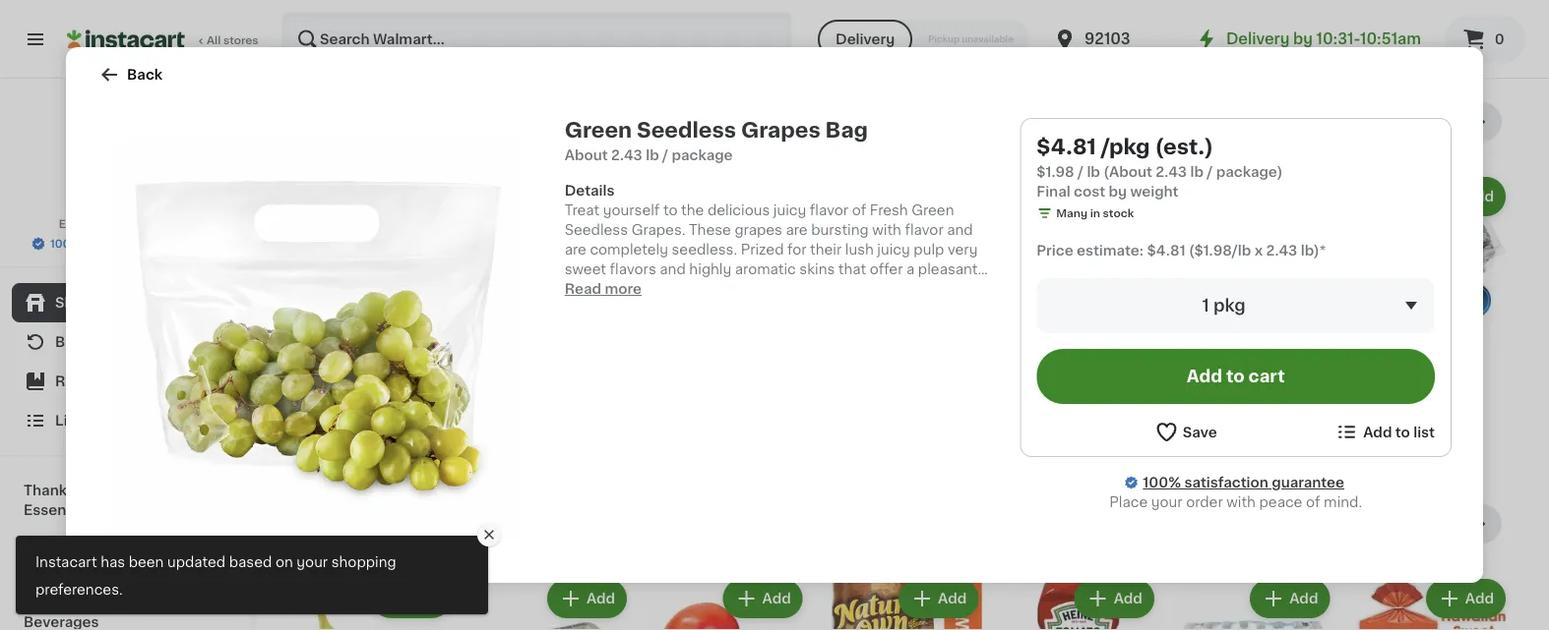 Task type: vqa. For each thing, say whether or not it's contained in the screenshot.
in within the Bananas $0.58 / Lb About 0.4 Lb Each Many In Stock
yes



Task type: describe. For each thing, give the bounding box(es) containing it.
100% satisfaction guarantee inside 'button'
[[50, 239, 209, 249]]

produce link
[[12, 530, 239, 567]]

/pkg (est.)
[[343, 342, 424, 358]]

preferences.
[[35, 583, 123, 597]]

$0.23 each (estimated) element
[[998, 341, 1158, 367]]

$ 2 organic hass avocados 4 ct
[[471, 344, 564, 419]]

$ 7 94
[[1354, 344, 1391, 364]]

grapes for green seedless grapes bag $1.98 / lb about 2.43 lb / package
[[295, 389, 346, 403]]

everyday store prices link
[[59, 217, 192, 232]]

sellers
[[350, 514, 425, 535]]

on
[[276, 556, 293, 569]]

details
[[565, 184, 615, 198]]

by inside "link"
[[1293, 32, 1313, 46]]

2.43 inside $4.81 /pkg (est.) $1.98 / lb (about 2.43 lb / package) final cost by weight
[[1156, 165, 1187, 179]]

delivery by 10:31-10:51am link
[[1195, 28, 1421, 51]]

bananas $0.58 / lb about 0.4 lb each many in stock
[[998, 370, 1096, 435]]

92103 button
[[1053, 12, 1171, 67]]

hass
[[530, 370, 564, 383]]

walmart link
[[82, 102, 169, 213]]

produce
[[24, 541, 84, 555]]

by inside $4.81 /pkg (est.) $1.98 / lb (about 2.43 lb / package) final cost by weight
[[1109, 185, 1127, 199]]

of
[[1306, 496, 1320, 510]]

2.43 inside green seedless grapes bag about 2.43 lb / package
[[611, 149, 643, 162]]

1
[[1202, 298, 1209, 314]]

10:31-
[[1316, 32, 1360, 46]]

delivery by 10:31-10:51am
[[1226, 32, 1421, 46]]

0.4
[[1034, 405, 1052, 415]]

dairy & eggs link
[[12, 567, 239, 604]]

final
[[1037, 185, 1071, 199]]

read more button
[[565, 280, 642, 299]]

$ for 93
[[1178, 345, 1185, 355]]

organic inside $ 2 organic hass avocados 4 ct
[[471, 370, 526, 383]]

100% inside 'button'
[[50, 239, 80, 249]]

best
[[295, 514, 345, 535]]

32
[[1174, 389, 1188, 400]]

stock inside bananas $0.58 / lb about 0.4 lb each many in stock
[[1064, 424, 1096, 435]]

stores
[[223, 35, 259, 46]]

100% satisfaction guarantee button
[[31, 232, 220, 252]]

$1.98 inside green seedless grapes bag $1.98 / lb about 2.43 lb / package
[[295, 409, 325, 419]]

pkg
[[1214, 298, 1246, 314]]

bag for green seedless grapes bag $1.98 / lb about 2.43 lb / package
[[349, 389, 376, 403]]

green seedless grapes bag image
[[113, 134, 523, 543]]

details button
[[565, 181, 996, 201]]

(est.) inside $4.81 /pkg (est.) $1.98 / lb (about 2.43 lb / package) final cost by weight
[[1155, 136, 1214, 157]]

stock down 'hass'
[[537, 428, 568, 439]]

many inside bananas $0.58 / lb about 0.4 lb each many in stock
[[1018, 424, 1049, 435]]

7 for strawberries
[[1185, 344, 1198, 364]]

lb inside green seedless grapes bag about 2.43 lb / package
[[646, 149, 659, 162]]

each (est.)
[[1048, 342, 1133, 358]]

everyday
[[59, 219, 111, 230]]

92103
[[1085, 32, 1131, 46]]

dairy & eggs
[[24, 579, 116, 593]]

everyday store prices
[[59, 219, 180, 230]]

18
[[1350, 389, 1362, 400]]

order
[[1186, 496, 1223, 510]]

2
[[482, 344, 495, 364]]

2.43 right the x on the top of the page
[[1266, 244, 1298, 258]]

x
[[1255, 244, 1263, 258]]

23
[[1026, 345, 1040, 355]]

in down avocados at the bottom left of page
[[525, 428, 535, 439]]

essentials
[[24, 504, 96, 518]]

add to cart button
[[1037, 349, 1435, 405]]

$4.81 inside $4.81 /pkg (est.) $1.98 / lb (about 2.43 lb / package) final cost by weight
[[1037, 136, 1096, 157]]

bananas
[[998, 370, 1058, 383]]

$ 4 81
[[299, 344, 335, 364]]

$0.58
[[998, 389, 1031, 400]]

green seedless grapes bag $1.98 / lb about 2.43 lb / package
[[295, 370, 424, 435]]

seedless for green seedless grapes bag about 2.43 lb / package
[[637, 120, 736, 140]]

place
[[1110, 496, 1148, 510]]

/ inside green seedless grapes bag about 2.43 lb / package
[[662, 149, 668, 162]]

been
[[129, 556, 164, 569]]

delivery button
[[818, 20, 913, 59]]

81
[[323, 345, 335, 355]]

to for list
[[1395, 426, 1410, 439]]

delivery for delivery
[[836, 32, 895, 46]]

0 vertical spatial your
[[1151, 496, 1183, 510]]

instacart has been updated based on your shopping preferences.
[[35, 556, 396, 597]]

shop
[[55, 296, 92, 310]]

/ inside bananas $0.58 / lb about 0.4 lb each many in stock
[[1033, 389, 1038, 400]]

stock down cost
[[1103, 208, 1134, 219]]

buy it again link
[[12, 323, 239, 362]]

cart
[[1249, 369, 1285, 385]]

all
[[207, 35, 221, 46]]

many down the "ct"
[[491, 428, 522, 439]]

shopping
[[331, 556, 396, 569]]

eggs
[[80, 579, 116, 593]]

$ for 81
[[299, 345, 306, 355]]

dairy
[[24, 579, 62, 593]]

add to list
[[1363, 426, 1435, 439]]

weight
[[1130, 185, 1179, 199]]

green for green seedless grapes bag about 2.43 lb / package
[[565, 120, 632, 140]]

(est.) for 23
[[1091, 342, 1133, 358]]

package inside green seedless grapes bag $1.98 / lb about 2.43 lb / package
[[378, 424, 424, 435]]

strawberries
[[1174, 370, 1261, 383]]

many down green seedless grapes bag $1.98 / lb about 2.43 lb / package
[[315, 444, 346, 455]]

best sellers
[[295, 514, 425, 535]]

meal
[[121, 484, 156, 498]]

0 23
[[1009, 344, 1040, 364]]

recipes link
[[12, 362, 239, 402]]

1 vertical spatial 100% satisfaction guarantee
[[1143, 476, 1344, 490]]

94
[[1375, 345, 1391, 355]]

peace
[[1259, 496, 1303, 510]]

store
[[114, 219, 143, 230]]

0 for 0
[[1495, 32, 1505, 46]]

item carousel region containing best sellers
[[295, 505, 1510, 631]]

thanksgiving meal essentials
[[24, 484, 156, 518]]

instacart
[[35, 556, 97, 569]]

package)
[[1216, 165, 1283, 179]]

save
[[1183, 426, 1217, 439]]

many in stock up add to list
[[1369, 409, 1447, 419]]

package inside green seedless grapes bag about 2.43 lb / package
[[672, 149, 733, 162]]



Task type: locate. For each thing, give the bounding box(es) containing it.
7
[[1185, 344, 1198, 364], [1361, 344, 1373, 364]]

based
[[229, 556, 272, 569]]

grapes for green seedless grapes bag about 2.43 lb / package
[[741, 120, 821, 140]]

(est.)
[[1155, 136, 1214, 157], [382, 342, 424, 358], [1091, 342, 1133, 358]]

each right 0.4
[[1067, 405, 1094, 415]]

delivery for delivery by 10:31-10:51am
[[1226, 32, 1290, 46]]

add
[[411, 190, 440, 204], [587, 190, 615, 204], [762, 190, 791, 204], [938, 190, 967, 204], [1114, 190, 1143, 204], [1465, 190, 1494, 204], [1187, 369, 1222, 385], [1363, 426, 1392, 439], [587, 593, 615, 606], [762, 593, 791, 606], [938, 593, 967, 606], [1114, 593, 1143, 606], [1290, 593, 1318, 606], [1465, 593, 1494, 606]]

$ inside $ 2 organic hass avocados 4 ct
[[475, 345, 482, 355]]

2.43 inside green seedless grapes bag $1.98 / lb about 2.43 lb / package
[[331, 424, 355, 435]]

about for green
[[565, 149, 608, 162]]

lists link
[[12, 402, 239, 441]]

container down blueberries
[[1380, 389, 1434, 400]]

by left 10:31-
[[1293, 32, 1313, 46]]

add button
[[373, 179, 449, 215], [549, 179, 625, 215], [725, 179, 801, 215], [901, 179, 977, 215], [1076, 179, 1152, 215], [1428, 179, 1504, 215], [549, 582, 625, 617], [725, 582, 801, 617], [901, 582, 977, 617], [1076, 582, 1152, 617], [1252, 582, 1328, 617], [1428, 582, 1504, 617]]

read
[[565, 282, 601, 296]]

place your order with peace of mind.
[[1110, 496, 1362, 510]]

your
[[1151, 496, 1183, 510], [297, 556, 328, 569]]

1 horizontal spatial $4.81
[[1147, 244, 1186, 258]]

product group containing 4
[[295, 173, 455, 461]]

walmart logo image
[[82, 102, 169, 189]]

2 $ from the left
[[475, 345, 482, 355]]

1 horizontal spatial 7
[[1361, 344, 1373, 364]]

0 horizontal spatial 100%
[[50, 239, 80, 249]]

(40+)
[[1340, 115, 1378, 129]]

4 inside $ 2 organic hass avocados 4 ct
[[471, 409, 479, 419]]

1 horizontal spatial bag
[[825, 120, 868, 140]]

oz inside strawberries 32 oz container
[[1191, 389, 1204, 400]]

4 $ from the left
[[1354, 345, 1361, 355]]

100% up 'place'
[[1143, 476, 1181, 490]]

oz inside blueberries 18 oz container
[[1365, 389, 1377, 400]]

cost
[[1074, 185, 1105, 199]]

0 horizontal spatial container
[[1206, 389, 1260, 400]]

green up details
[[565, 120, 632, 140]]

to
[[1226, 369, 1245, 385], [1395, 426, 1410, 439]]

0 vertical spatial item carousel region
[[295, 102, 1510, 489]]

0 inside button
[[1495, 32, 1505, 46]]

1 horizontal spatial 4
[[471, 409, 479, 419]]

bag for green seedless grapes bag about 2.43 lb / package
[[825, 120, 868, 140]]

$ left 93
[[1178, 345, 1185, 355]]

guarantee up of
[[1272, 476, 1344, 490]]

2 vertical spatial about
[[295, 424, 328, 435]]

1 horizontal spatial 0
[[1495, 32, 1505, 46]]

$ left 94
[[1354, 345, 1361, 355]]

0 vertical spatial 0
[[1495, 32, 1505, 46]]

delivery inside "link"
[[1226, 32, 1290, 46]]

2.43 up weight
[[1156, 165, 1187, 179]]

green down $ 4 81
[[295, 370, 338, 383]]

1 horizontal spatial $1.98
[[1037, 165, 1074, 179]]

2 horizontal spatial about
[[998, 405, 1031, 415]]

0 vertical spatial seedless
[[637, 120, 736, 140]]

read more
[[565, 282, 642, 296]]

1 vertical spatial 0
[[1009, 344, 1024, 364]]

green inside green seedless grapes bag about 2.43 lb / package
[[565, 120, 632, 140]]

0 vertical spatial 4
[[306, 344, 321, 364]]

7 left 94
[[1361, 344, 1373, 364]]

0 vertical spatial $4.81
[[1037, 136, 1096, 157]]

1 vertical spatial guarantee
[[1272, 476, 1344, 490]]

in down cost
[[1090, 208, 1100, 219]]

$1.98 up final
[[1037, 165, 1074, 179]]

$ for organic
[[475, 345, 482, 355]]

1 oz from the left
[[1191, 389, 1204, 400]]

save button
[[1154, 420, 1217, 445]]

stock down $0.23 each (estimated) element
[[1064, 424, 1096, 435]]

1 item carousel region from the top
[[295, 102, 1510, 489]]

many down 0.4
[[1018, 424, 1049, 435]]

7 for blueberries
[[1361, 344, 1373, 364]]

0 horizontal spatial $4.81
[[1037, 136, 1096, 157]]

many up add to list button
[[1369, 409, 1401, 419]]

package
[[672, 149, 733, 162], [378, 424, 424, 435]]

satisfaction
[[83, 239, 149, 249], [1184, 476, 1268, 490]]

stock down green seedless grapes bag $1.98 / lb about 2.43 lb / package
[[361, 444, 393, 455]]

1 horizontal spatial 100%
[[1143, 476, 1181, 490]]

in
[[1090, 208, 1100, 219], [1403, 409, 1413, 419], [1052, 424, 1062, 435], [525, 428, 535, 439], [349, 444, 359, 455]]

lb)*
[[1301, 244, 1326, 258]]

about inside bananas $0.58 / lb about 0.4 lb each many in stock
[[998, 405, 1031, 415]]

0 horizontal spatial package
[[378, 424, 424, 435]]

view all (40+) button
[[1275, 102, 1400, 142]]

$1.98 inside $4.81 /pkg (est.) $1.98 / lb (about 2.43 lb / package) final cost by weight
[[1037, 165, 1074, 179]]

product group containing 0
[[998, 173, 1158, 441]]

oz for strawberries
[[1191, 389, 1204, 400]]

1 vertical spatial green
[[295, 370, 338, 383]]

4
[[306, 344, 321, 364], [471, 409, 479, 419]]

seedless inside green seedless grapes bag $1.98 / lb about 2.43 lb / package
[[341, 370, 405, 383]]

1 horizontal spatial to
[[1395, 426, 1410, 439]]

list
[[1414, 426, 1435, 439]]

(about
[[1104, 165, 1152, 179]]

package down $4.81 per package (estimated) element
[[378, 424, 424, 435]]

0 vertical spatial 100%
[[50, 239, 80, 249]]

$4.81 up final
[[1037, 136, 1096, 157]]

recipes
[[55, 375, 113, 389]]

again
[[99, 336, 138, 349]]

all stores
[[207, 35, 259, 46]]

oz right 32
[[1191, 389, 1204, 400]]

2 oz from the left
[[1365, 389, 1377, 400]]

0 horizontal spatial your
[[297, 556, 328, 569]]

many in stock down avocados at the bottom left of page
[[491, 428, 568, 439]]

1 vertical spatial by
[[1109, 185, 1127, 199]]

1 vertical spatial grapes
[[295, 389, 346, 403]]

about for bananas
[[998, 405, 1031, 415]]

product group
[[295, 173, 455, 461], [471, 173, 631, 445], [647, 173, 807, 445], [823, 173, 983, 481], [998, 173, 1158, 441], [1174, 173, 1334, 402], [1350, 173, 1510, 426], [295, 576, 455, 631], [471, 576, 631, 631], [647, 576, 807, 631], [823, 576, 983, 631], [998, 576, 1158, 631], [1174, 576, 1334, 631], [1350, 576, 1510, 631]]

$4.81 /pkg (est.) $1.98 / lb (about 2.43 lb / package) final cost by weight
[[1037, 136, 1283, 199]]

1 horizontal spatial grapes
[[741, 120, 821, 140]]

stock up list
[[1416, 409, 1447, 419]]

1 vertical spatial package
[[378, 424, 424, 435]]

price estimate: $4.81 ($1.98/lb x 2.43 lb)*
[[1037, 244, 1326, 258]]

4 left the "ct"
[[471, 409, 479, 419]]

guarantee inside 'button'
[[152, 239, 209, 249]]

($1.98/lb
[[1189, 244, 1251, 258]]

service type group
[[818, 20, 1029, 59]]

blueberries
[[1350, 370, 1429, 383]]

2 container from the left
[[1380, 389, 1434, 400]]

(est.) inside $4.81 per package (estimated) element
[[382, 342, 424, 358]]

$ inside $ 4 81
[[299, 345, 306, 355]]

bag up details button
[[825, 120, 868, 140]]

many in stock down cost
[[1056, 208, 1134, 219]]

1 horizontal spatial oz
[[1365, 389, 1377, 400]]

shop link
[[12, 283, 239, 323]]

0 horizontal spatial about
[[295, 424, 328, 435]]

0 horizontal spatial $1.98
[[295, 409, 325, 419]]

satisfaction inside 'button'
[[83, 239, 149, 249]]

0 horizontal spatial guarantee
[[152, 239, 209, 249]]

item carousel region
[[295, 102, 1510, 489], [295, 505, 1510, 631]]

grapes inside green seedless grapes bag about 2.43 lb / package
[[741, 120, 821, 140]]

satisfaction down everyday store prices
[[83, 239, 149, 249]]

many in stock down green seedless grapes bag $1.98 / lb about 2.43 lb / package
[[315, 444, 393, 455]]

1 horizontal spatial seedless
[[637, 120, 736, 140]]

item carousel region containing 4
[[295, 102, 1510, 489]]

$ for 94
[[1354, 345, 1361, 355]]

2.43 up details
[[611, 149, 643, 162]]

1 vertical spatial satisfaction
[[1184, 476, 1268, 490]]

0 horizontal spatial delivery
[[836, 32, 895, 46]]

$ inside '$ 7 93'
[[1178, 345, 1185, 355]]

to for cart
[[1226, 369, 1245, 385]]

green inside green seedless grapes bag $1.98 / lb about 2.43 lb / package
[[295, 370, 338, 383]]

walmart
[[96, 196, 155, 210]]

all stores link
[[67, 12, 260, 67]]

1 vertical spatial organic
[[471, 370, 526, 383]]

0 horizontal spatial satisfaction
[[83, 239, 149, 249]]

instacart logo image
[[67, 28, 185, 51]]

each right 23
[[1048, 342, 1087, 358]]

1 vertical spatial each
[[1067, 405, 1094, 415]]

in down bananas
[[1052, 424, 1062, 435]]

0 vertical spatial about
[[565, 149, 608, 162]]

0 horizontal spatial bag
[[349, 389, 376, 403]]

0 horizontal spatial 0
[[1009, 344, 1024, 364]]

(est.) for 4
[[382, 342, 424, 358]]

product group containing 2
[[471, 173, 631, 445]]

seedless for green seedless grapes bag $1.98 / lb about 2.43 lb / package
[[341, 370, 405, 383]]

in inside bananas $0.58 / lb about 0.4 lb each many in stock
[[1052, 424, 1062, 435]]

$4.81 left the ($1.98/lb
[[1147, 244, 1186, 258]]

0 horizontal spatial seedless
[[341, 370, 405, 383]]

100% down everyday
[[50, 239, 80, 249]]

0 vertical spatial satisfaction
[[83, 239, 149, 249]]

grapes
[[741, 120, 821, 140], [295, 389, 346, 403]]

0
[[1495, 32, 1505, 46], [1009, 344, 1024, 364]]

organic up "2"
[[473, 322, 518, 333]]

1 horizontal spatial (est.)
[[1091, 342, 1133, 358]]

1 horizontal spatial green
[[565, 120, 632, 140]]

0 vertical spatial guarantee
[[152, 239, 209, 249]]

1 7 from the left
[[1185, 344, 1198, 364]]

add to cart
[[1187, 369, 1285, 385]]

0 horizontal spatial to
[[1226, 369, 1245, 385]]

0 horizontal spatial /pkg
[[343, 342, 378, 358]]

bag inside green seedless grapes bag $1.98 / lb about 2.43 lb / package
[[349, 389, 376, 403]]

your left order
[[1151, 496, 1183, 510]]

guarantee down prices at left
[[152, 239, 209, 249]]

1 vertical spatial item carousel region
[[295, 505, 1510, 631]]

1 vertical spatial seedless
[[341, 370, 405, 383]]

grapes up details button
[[741, 120, 821, 140]]

oz right 18
[[1365, 389, 1377, 400]]

bag
[[825, 120, 868, 140], [349, 389, 376, 403]]

view all (40+)
[[1283, 115, 1378, 129]]

your right on
[[297, 556, 328, 569]]

mind.
[[1324, 496, 1362, 510]]

blueberries 18 oz container
[[1350, 370, 1434, 400]]

/pkg up (about
[[1101, 136, 1150, 157]]

0 vertical spatial each
[[1048, 342, 1087, 358]]

1 horizontal spatial /pkg
[[1101, 136, 1150, 157]]

1 horizontal spatial by
[[1293, 32, 1313, 46]]

0 vertical spatial grapes
[[741, 120, 821, 140]]

about up details
[[565, 149, 608, 162]]

satisfaction up place your order with peace of mind.
[[1184, 476, 1268, 490]]

all
[[1320, 115, 1336, 129]]

container for blueberries
[[1380, 389, 1434, 400]]

10:51am
[[1360, 32, 1421, 46]]

0 vertical spatial package
[[672, 149, 733, 162]]

1 horizontal spatial 100% satisfaction guarantee
[[1143, 476, 1344, 490]]

buy
[[55, 336, 83, 349]]

by
[[1293, 32, 1313, 46], [1109, 185, 1127, 199]]

container inside blueberries 18 oz container
[[1380, 389, 1434, 400]]

stock
[[1103, 208, 1134, 219], [1416, 409, 1447, 419], [1064, 424, 1096, 435], [537, 428, 568, 439], [361, 444, 393, 455]]

oz for blueberries
[[1365, 389, 1377, 400]]

0 horizontal spatial grapes
[[295, 389, 346, 403]]

(est.) up weight
[[1155, 136, 1214, 157]]

has
[[101, 556, 125, 569]]

2.43 down $ 4 81
[[331, 424, 355, 435]]

/pkg inside $4.81 per package (estimated) element
[[343, 342, 378, 358]]

$4.81 per package (estimated) element
[[295, 341, 455, 367]]

in up add to list
[[1403, 409, 1413, 419]]

0 vertical spatial $1.98
[[1037, 165, 1074, 179]]

thanksgiving
[[24, 484, 118, 498]]

updated
[[167, 556, 226, 569]]

bag inside green seedless grapes bag about 2.43 lb / package
[[825, 120, 868, 140]]

0 vertical spatial organic
[[473, 322, 518, 333]]

0 vertical spatial green
[[565, 120, 632, 140]]

beverages link
[[12, 604, 239, 631]]

grapes down $ 4 81
[[295, 389, 346, 403]]

to left list
[[1395, 426, 1410, 439]]

3 $ from the left
[[1178, 345, 1185, 355]]

0 horizontal spatial oz
[[1191, 389, 1204, 400]]

$ left 81
[[299, 345, 306, 355]]

back
[[127, 68, 163, 82]]

1 horizontal spatial about
[[565, 149, 608, 162]]

0 vertical spatial by
[[1293, 32, 1313, 46]]

0 horizontal spatial (est.)
[[382, 342, 424, 358]]

about inside green seedless grapes bag about 2.43 lb / package
[[565, 149, 608, 162]]

1 horizontal spatial your
[[1151, 496, 1183, 510]]

$1.98 down $ 4 81
[[295, 409, 325, 419]]

0 horizontal spatial 7
[[1185, 344, 1198, 364]]

(est.) inside $0.23 each (estimated) element
[[1091, 342, 1133, 358]]

back button
[[97, 63, 163, 87]]

1 container from the left
[[1206, 389, 1260, 400]]

buy it again
[[55, 336, 138, 349]]

to left cart
[[1226, 369, 1245, 385]]

100% satisfaction guarantee up the with
[[1143, 476, 1344, 490]]

1 horizontal spatial package
[[672, 149, 733, 162]]

package up details button
[[672, 149, 733, 162]]

it
[[86, 336, 96, 349]]

100% satisfaction guarantee down store
[[50, 239, 209, 249]]

1 vertical spatial your
[[297, 556, 328, 569]]

4 inside $4.81 per package (estimated) element
[[306, 344, 321, 364]]

container inside strawberries 32 oz container
[[1206, 389, 1260, 400]]

in down green seedless grapes bag $1.98 / lb about 2.43 lb / package
[[349, 444, 359, 455]]

by down (about
[[1109, 185, 1127, 199]]

0 vertical spatial bag
[[825, 120, 868, 140]]

seedless inside green seedless grapes bag about 2.43 lb / package
[[637, 120, 736, 140]]

1 horizontal spatial guarantee
[[1272, 476, 1344, 490]]

organic up avocados at the bottom left of page
[[471, 370, 526, 383]]

1 pkg
[[1202, 298, 1246, 314]]

0 inside the product group
[[1009, 344, 1024, 364]]

1 vertical spatial /pkg
[[343, 342, 378, 358]]

many
[[1056, 208, 1088, 219], [1369, 409, 1401, 419], [1018, 424, 1049, 435], [491, 428, 522, 439], [315, 444, 346, 455]]

delivery inside button
[[836, 32, 895, 46]]

your inside instacart has been updated based on your shopping preferences.
[[297, 556, 328, 569]]

7 left 93
[[1185, 344, 1198, 364]]

$ up avocados at the bottom left of page
[[475, 345, 482, 355]]

(est.) up green seedless grapes bag $1.98 / lb about 2.43 lb / package
[[382, 342, 424, 358]]

thanksgiving meal essentials link
[[12, 472, 239, 530]]

many in stock
[[1056, 208, 1134, 219], [1369, 409, 1447, 419], [491, 428, 568, 439], [315, 444, 393, 455]]

1 vertical spatial 4
[[471, 409, 479, 419]]

green for green seedless grapes bag $1.98 / lb about 2.43 lb / package
[[295, 370, 338, 383]]

None search field
[[281, 12, 792, 67]]

0 horizontal spatial 4
[[306, 344, 321, 364]]

0 vertical spatial 100% satisfaction guarantee
[[50, 239, 209, 249]]

1 horizontal spatial satisfaction
[[1184, 476, 1268, 490]]

about inside green seedless grapes bag $1.98 / lb about 2.43 lb / package
[[295, 424, 328, 435]]

1 horizontal spatial container
[[1380, 389, 1434, 400]]

1 vertical spatial $1.98
[[295, 409, 325, 419]]

container
[[1206, 389, 1260, 400], [1380, 389, 1434, 400]]

1 horizontal spatial delivery
[[1226, 32, 1290, 46]]

1 vertical spatial 100%
[[1143, 476, 1181, 490]]

0 vertical spatial to
[[1226, 369, 1245, 385]]

(est.) right 23
[[1091, 342, 1133, 358]]

about down $ 4 81
[[295, 424, 328, 435]]

close toast image
[[481, 528, 497, 543]]

green seedless grapes bag about 2.43 lb / package
[[565, 120, 868, 162]]

container for strawberries
[[1206, 389, 1260, 400]]

0 horizontal spatial by
[[1109, 185, 1127, 199]]

1 vertical spatial about
[[998, 405, 1031, 415]]

with
[[1227, 496, 1256, 510]]

price
[[1037, 244, 1073, 258]]

1 $ from the left
[[299, 345, 306, 355]]

bag down $4.81 per package (estimated) element
[[349, 389, 376, 403]]

container down add to cart
[[1206, 389, 1260, 400]]

100% satisfaction guarantee link
[[1143, 473, 1344, 493]]

about
[[565, 149, 608, 162], [998, 405, 1031, 415], [295, 424, 328, 435]]

$ inside the $ 7 94
[[1354, 345, 1361, 355]]

grapes inside green seedless grapes bag $1.98 / lb about 2.43 lb / package
[[295, 389, 346, 403]]

1 vertical spatial bag
[[349, 389, 376, 403]]

each inside bananas $0.58 / lb about 0.4 lb each many in stock
[[1067, 405, 1094, 415]]

0 horizontal spatial 100% satisfaction guarantee
[[50, 239, 209, 249]]

1 pkg field
[[1037, 279, 1435, 334]]

0 for 0 23
[[1009, 344, 1024, 364]]

many down cost
[[1056, 208, 1088, 219]]

1 vertical spatial $4.81
[[1147, 244, 1186, 258]]

1 vertical spatial to
[[1395, 426, 1410, 439]]

about down the $0.58 at the bottom of page
[[998, 405, 1031, 415]]

2 7 from the left
[[1361, 344, 1373, 364]]

/pkg inside $4.81 /pkg (est.) $1.98 / lb (about 2.43 lb / package) final cost by weight
[[1101, 136, 1150, 157]]

/pkg right 81
[[343, 342, 378, 358]]

prices
[[146, 219, 180, 230]]

0 vertical spatial /pkg
[[1101, 136, 1150, 157]]

2 horizontal spatial (est.)
[[1155, 136, 1214, 157]]

0 horizontal spatial green
[[295, 370, 338, 383]]

estimate:
[[1077, 244, 1144, 258]]

&
[[65, 579, 77, 593]]

4 left 81
[[306, 344, 321, 364]]

2 item carousel region from the top
[[295, 505, 1510, 631]]



